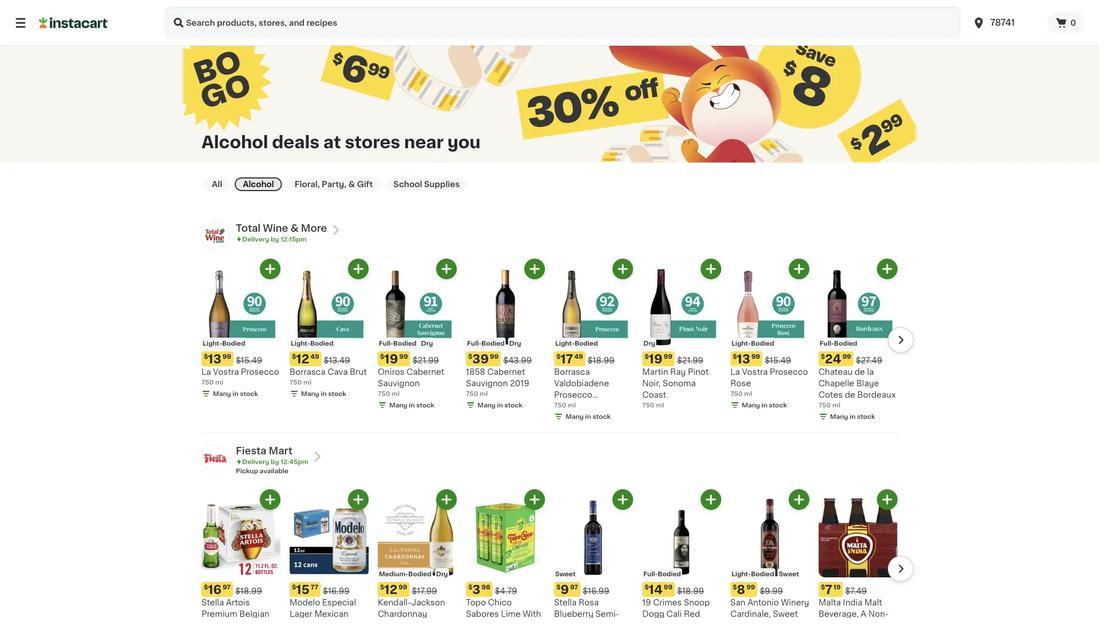 Task type: describe. For each thing, give the bounding box(es) containing it.
dry up martin
[[643, 340, 655, 347]]

many for oniros cabernet sauvignon
[[389, 402, 407, 408]]

99 for la vostra prosecco rose
[[752, 353, 760, 360]]

alcohol deals at stores near you main content
[[0, 0, 1099, 618]]

prosecco for la vostra prosecco
[[241, 368, 279, 376]]

medium-
[[379, 571, 408, 577]]

la
[[867, 368, 874, 376]]

alcohol for alcohol
[[243, 180, 274, 188]]

16
[[208, 584, 222, 596]]

light-bodied sweet
[[732, 571, 799, 577]]

valdobiadene
[[554, 380, 609, 388]]

delivery by 12:45pm
[[242, 459, 308, 465]]

dogg
[[642, 610, 665, 618]]

product group containing 17
[[554, 259, 633, 421]]

$9.97 original price: $16.99 element
[[554, 582, 633, 597]]

19 inside 19 crimes snoop dogg cali re
[[642, 599, 651, 607]]

chico
[[488, 599, 512, 607]]

la for la vostra prosecco rose
[[731, 368, 740, 376]]

$15.49 for la vostra prosecco
[[236, 357, 262, 365]]

$17.49 original price: $18.99 element
[[554, 351, 633, 366]]

chateau
[[819, 368, 853, 376]]

bordeaux
[[857, 391, 896, 399]]

99 for la vostra prosecco
[[223, 353, 231, 360]]

Search field
[[165, 7, 961, 39]]

pickup
[[236, 468, 258, 474]]

$ 7 19
[[821, 584, 841, 596]]

$ for 1858 cabernet sauvignon 2019
[[468, 353, 473, 360]]

full-bodied dry for 19
[[379, 340, 433, 347]]

jackson
[[411, 599, 445, 607]]

bodied up the la vostra prosecco rose 750 ml
[[751, 340, 774, 347]]

add image for 12
[[351, 262, 366, 276]]

ml inside borrasca cava brut 750 ml
[[303, 379, 311, 386]]

bodied up $ 39 99
[[482, 340, 505, 347]]

wine
[[263, 224, 288, 233]]

many in stock for la vostra prosecco
[[213, 391, 258, 397]]

$16.99 inside $ 9 97 $16.99 stella rosa blueberry semi
[[583, 587, 609, 595]]

bodied up la vostra prosecco 750 ml at the left bottom
[[222, 340, 245, 347]]

product group containing 14
[[642, 489, 721, 618]]

& for wine
[[291, 224, 299, 233]]

gift
[[357, 180, 373, 188]]

coast
[[642, 391, 666, 399]]

750 inside 1858 cabernet sauvignon 2019 750 ml
[[466, 391, 478, 397]]

$13.99 original price: $15.49 element for rose
[[731, 351, 810, 366]]

stock for chateau de la chapelle blaye cotes de bordeaux
[[857, 414, 875, 420]]

product group containing 16
[[202, 489, 281, 618]]

light- up 8
[[732, 571, 751, 577]]

especial
[[322, 599, 356, 607]]

add image for la vostra prosecco rose
[[792, 262, 806, 276]]

delivery for delivery by 12:15pm
[[242, 236, 269, 242]]

$ 16 97 $18.99 stella artois premium belgia
[[202, 584, 269, 618]]

all
[[212, 180, 222, 188]]

$18.99 for 14
[[677, 587, 704, 595]]

ml inside la vostra prosecco 750 ml
[[215, 379, 223, 386]]

13 for la vostra prosecco
[[208, 353, 221, 365]]

49 for 17
[[574, 353, 583, 360]]

many in stock for chateau de la chapelle blaye cotes de bordeaux
[[830, 414, 875, 420]]

product group containing 7
[[819, 489, 898, 618]]

750 inside borrasca cava brut 750 ml
[[290, 379, 302, 386]]

mart
[[269, 446, 293, 456]]

add image for 15
[[351, 493, 366, 507]]

winery
[[781, 599, 809, 607]]

15
[[296, 584, 310, 596]]

& for party,
[[348, 180, 355, 188]]

antonio
[[748, 599, 779, 607]]

$ 14 99
[[645, 584, 673, 596]]

8
[[737, 584, 745, 596]]

full- up oniros
[[379, 340, 393, 347]]

750 ml
[[554, 402, 576, 408]]

24
[[825, 353, 841, 365]]

vostra for rose
[[742, 368, 768, 376]]

bodied up $12.49 original price: $13.49 element
[[310, 340, 333, 347]]

a
[[861, 610, 866, 618]]

99 for 19 crimes snoop dogg cali re
[[664, 584, 673, 590]]

product group containing 24
[[819, 259, 898, 421]]

many in stock for oniros cabernet sauvignon
[[389, 402, 434, 408]]

add image for 24
[[880, 262, 895, 276]]

alcohol link
[[235, 177, 282, 191]]

many for la vostra prosecco
[[213, 391, 231, 397]]

india
[[843, 599, 863, 607]]

$ inside $ 8 99 $9.99 san antonio winery cardinale, swee
[[733, 584, 737, 590]]

ml inside the la vostra prosecco rose 750 ml
[[744, 391, 752, 397]]

stores
[[345, 134, 400, 150]]

full- up 14
[[643, 571, 658, 577]]

$12.99 original price: $17.99 element
[[378, 582, 457, 597]]

modelo
[[290, 599, 320, 607]]

$ 13 99 for la vostra prosecco rose
[[733, 353, 760, 365]]

by for 12:15pm
[[271, 236, 279, 242]]

bodied up $ 14 99
[[658, 571, 681, 577]]

$ for borrasca cava brut
[[292, 353, 296, 360]]

cardinale,
[[731, 610, 771, 618]]

sabores
[[466, 610, 499, 618]]

$ 8 99 $9.99 san antonio winery cardinale, swee
[[731, 584, 809, 618]]

$ for la vostra prosecco rose
[[733, 353, 737, 360]]

0 button
[[1048, 11, 1085, 34]]

school
[[394, 180, 422, 188]]

stella for 9
[[554, 599, 577, 607]]

12:15pm
[[281, 236, 307, 242]]

$18.99 inside $ 16 97 $18.99 stella artois premium belgia
[[235, 587, 262, 595]]

floral,
[[295, 180, 320, 188]]

19 up oniros
[[384, 353, 398, 365]]

1858 cabernet sauvignon 2019 750 ml
[[466, 368, 529, 397]]

0
[[1071, 19, 1076, 27]]

full-bodied for 24
[[820, 340, 857, 347]]

in for borrasca cava brut
[[321, 391, 327, 397]]

docg
[[595, 402, 622, 410]]

beverage,
[[819, 610, 859, 618]]

product group containing 3
[[466, 489, 545, 618]]

product group containing 8
[[731, 489, 810, 618]]

stock for oniros cabernet sauvignon
[[416, 402, 434, 408]]

many for borrasca cava brut
[[301, 391, 319, 397]]

$4.79
[[495, 587, 517, 595]]

premium
[[202, 610, 237, 618]]

$ for martin ray pinot noir, sonoma coast
[[645, 353, 649, 360]]

$ for topo chico sabores lime wit
[[468, 584, 473, 590]]

prosecco for la vostra prosecco rose
[[770, 368, 808, 376]]

750 inside the la vostra prosecco rose 750 ml
[[731, 391, 743, 397]]

full- up 24
[[820, 340, 834, 347]]

9
[[561, 584, 569, 596]]

fiesta mart image
[[202, 445, 229, 472]]

fiesta
[[236, 446, 266, 456]]

total
[[236, 224, 261, 233]]

$19.99 original price: $21.99 element for oniros cabernet sauvignon
[[378, 351, 457, 366]]

kendall-
[[378, 599, 411, 607]]

bodied up the $ 24 99
[[834, 340, 857, 347]]

malt
[[865, 599, 882, 607]]

99 inside $ 8 99 $9.99 san antonio winery cardinale, swee
[[746, 584, 755, 590]]

78741
[[990, 19, 1015, 27]]

$8.99 original price: $9.99 element
[[731, 582, 810, 597]]

$ 24 99
[[821, 353, 851, 365]]

$27.49
[[856, 357, 882, 365]]

la for la vostra prosecco
[[202, 368, 211, 376]]

cali
[[667, 610, 682, 618]]

floral, party, & gift
[[295, 180, 373, 188]]

bodied up $8.99 original price: $9.99 element
[[751, 571, 774, 577]]

39
[[473, 353, 489, 365]]

bodied up oniros
[[393, 340, 417, 347]]

available
[[260, 468, 288, 474]]

fiesta mart
[[236, 446, 293, 456]]

light-bodied for la vostra prosecco rose
[[732, 340, 774, 347]]

la vostra prosecco rose 750 ml
[[731, 368, 808, 397]]

0 vertical spatial de
[[855, 368, 865, 376]]

2019
[[510, 380, 529, 388]]

19 inside $ 7 19
[[834, 584, 841, 590]]

school supplies link
[[386, 177, 468, 191]]

13 for la vostra prosecco rose
[[737, 353, 750, 365]]

many for borrasca valdobiadene prosecco superiore docg
[[566, 414, 584, 420]]

$7.19 original price: $7.49 element
[[819, 582, 898, 597]]

add image for la vostra prosecco
[[263, 262, 277, 276]]

borrasca valdobiadene prosecco superiore docg
[[554, 368, 622, 410]]

full- up 39
[[467, 340, 482, 347]]

1858
[[466, 368, 485, 376]]

add image for oniros cabernet sauvignon
[[439, 262, 454, 276]]

in for la vostra prosecco rose
[[762, 402, 767, 408]]

near
[[404, 134, 444, 150]]

vostra for 750
[[213, 368, 239, 376]]

99 for chateau de la chapelle blaye cotes de bordeaux
[[843, 353, 851, 360]]

$ 12 49
[[292, 353, 319, 365]]

$43.99
[[503, 357, 532, 365]]



Task type: locate. For each thing, give the bounding box(es) containing it.
1 horizontal spatial sauvignon
[[466, 380, 508, 388]]

sauvignon for 19
[[378, 380, 420, 388]]

stock down la vostra prosecco 750 ml at the left bottom
[[240, 391, 258, 397]]

$ up chateau
[[821, 353, 825, 360]]

many in stock down borrasca cava brut 750 ml
[[301, 391, 346, 397]]

0 horizontal spatial $13.99 original price: $15.49 element
[[202, 351, 281, 366]]

$ up la vostra prosecco 750 ml at the left bottom
[[204, 353, 208, 360]]

many down cotes
[[830, 414, 848, 420]]

ml inside oniros cabernet sauvignon 750 ml
[[392, 391, 400, 397]]

1 vertical spatial de
[[845, 391, 855, 399]]

12 for $ 12 99
[[384, 584, 397, 596]]

1 item carousel region from the top
[[185, 259, 914, 428]]

2 light-bodied from the left
[[291, 340, 333, 347]]

de down chapelle
[[845, 391, 855, 399]]

99 for martin ray pinot noir, sonoma coast
[[664, 353, 673, 360]]

$ for kendall-jackson chardonna
[[380, 584, 384, 590]]

98
[[482, 584, 490, 590]]

2 item carousel region from the top
[[185, 489, 914, 618]]

stella inside $ 16 97 $18.99 stella artois premium belgia
[[202, 599, 224, 607]]

99 inside $ 14 99
[[664, 584, 673, 590]]

0 horizontal spatial full-bodied
[[643, 571, 681, 577]]

dry for 39
[[509, 340, 521, 347]]

1 horizontal spatial 49
[[574, 353, 583, 360]]

1 vertical spatial alcohol
[[243, 180, 274, 188]]

1 stella from the left
[[202, 599, 224, 607]]

0 horizontal spatial $16.99
[[323, 587, 350, 595]]

750 inside oniros cabernet sauvignon 750 ml
[[378, 391, 390, 397]]

many down oniros cabernet sauvignon 750 ml
[[389, 402, 407, 408]]

chapelle
[[819, 380, 854, 388]]

cabernet for 39
[[487, 368, 525, 376]]

$15.49 up the la vostra prosecco rose 750 ml
[[765, 357, 791, 365]]

1 horizontal spatial $ 13 99
[[733, 353, 760, 365]]

$16.99
[[323, 587, 350, 595], [583, 587, 609, 595]]

& left gift
[[348, 180, 355, 188]]

$ inside $ 12 49
[[292, 353, 296, 360]]

$ for chateau de la chapelle blaye cotes de bordeaux
[[821, 353, 825, 360]]

12 up borrasca cava brut 750 ml
[[296, 353, 309, 365]]

$ inside $ 16 97 $18.99 stella artois premium belgia
[[204, 584, 208, 590]]

99 for kendall-jackson chardonna
[[399, 584, 407, 590]]

1 $15.49 from the left
[[236, 357, 262, 365]]

$39.99 original price: $43.99 element
[[466, 351, 545, 366]]

item carousel region for total wine & more
[[185, 259, 914, 428]]

99 inside $ 12 99
[[399, 584, 407, 590]]

sauvignon down oniros
[[378, 380, 420, 388]]

in down oniros cabernet sauvignon 750 ml
[[409, 402, 415, 408]]

1 vertical spatial by
[[271, 459, 279, 465]]

oniros cabernet sauvignon 750 ml
[[378, 368, 444, 397]]

delivery down total
[[242, 236, 269, 242]]

full-bodied dry up oniros
[[379, 340, 433, 347]]

in for chateau de la chapelle blaye cotes de bordeaux
[[850, 414, 856, 420]]

superiore
[[554, 402, 593, 410]]

product group containing 9
[[554, 489, 633, 618]]

97 inside $ 9 97 $16.99 stella rosa blueberry semi
[[570, 584, 578, 590]]

stock down the la vostra prosecco rose 750 ml
[[769, 402, 787, 408]]

sweet up 9
[[555, 571, 576, 577]]

$15.77 original price: $16.99 element
[[290, 582, 369, 597]]

in down la vostra prosecco 750 ml at the left bottom
[[233, 391, 238, 397]]

1 vertical spatial &
[[291, 224, 299, 233]]

0 vertical spatial delivery
[[242, 236, 269, 242]]

97 for 16
[[223, 584, 231, 590]]

alcohol deals at stores near you
[[202, 134, 481, 150]]

$ 12 99
[[380, 584, 407, 596]]

0 horizontal spatial $19.99 original price: $21.99 element
[[378, 351, 457, 366]]

750 inside la vostra prosecco 750 ml
[[202, 379, 214, 386]]

2 $ 13 99 from the left
[[733, 353, 760, 365]]

sauvignon inside 1858 cabernet sauvignon 2019 750 ml
[[466, 380, 508, 388]]

13 up la vostra prosecco 750 ml at the left bottom
[[208, 353, 221, 365]]

product group containing 15
[[290, 489, 369, 618]]

many in stock down la vostra prosecco 750 ml at the left bottom
[[213, 391, 258, 397]]

13 up rose
[[737, 353, 750, 365]]

99 up la vostra prosecco 750 ml at the left bottom
[[223, 353, 231, 360]]

99 up the la vostra prosecco rose 750 ml
[[752, 353, 760, 360]]

light-bodied
[[203, 340, 245, 347], [291, 340, 333, 347], [555, 340, 598, 347], [732, 340, 774, 347]]

2 13 from the left
[[737, 353, 750, 365]]

stock
[[240, 391, 258, 397], [328, 391, 346, 397], [416, 402, 434, 408], [505, 402, 523, 408], [769, 402, 787, 408], [593, 414, 611, 420], [857, 414, 875, 420]]

delivery
[[242, 236, 269, 242], [242, 459, 269, 465]]

1 horizontal spatial $13.99 original price: $15.49 element
[[731, 351, 810, 366]]

0 horizontal spatial 97
[[223, 584, 231, 590]]

0 horizontal spatial borrasca
[[290, 368, 326, 376]]

stella for 16
[[202, 599, 224, 607]]

$15.49 for la vostra prosecco rose
[[765, 357, 791, 365]]

1 sauvignon from the left
[[378, 380, 420, 388]]

pinot
[[688, 368, 709, 376]]

$ up dogg
[[645, 584, 649, 590]]

sauvignon for 39
[[466, 380, 508, 388]]

1 horizontal spatial $21.99
[[677, 357, 703, 365]]

$18.99 up artois on the left of page
[[235, 587, 262, 595]]

ml inside martin ray pinot noir, sonoma coast 750 ml
[[656, 402, 664, 408]]

school supplies
[[394, 180, 460, 188]]

99 inside the $ 24 99
[[843, 353, 851, 360]]

in down 1858 cabernet sauvignon 2019 750 ml
[[497, 402, 503, 408]]

instacart logo image
[[39, 16, 108, 30]]

1 vertical spatial full-bodied
[[643, 571, 681, 577]]

stella inside $ 9 97 $16.99 stella rosa blueberry semi
[[554, 599, 577, 607]]

ml inside 1858 cabernet sauvignon 2019 750 ml
[[480, 391, 488, 397]]

2 $15.49 from the left
[[765, 357, 791, 365]]

3
[[473, 584, 480, 596]]

stock for borrasca valdobiadene prosecco superiore docg
[[593, 414, 611, 420]]

more
[[301, 224, 327, 233]]

1 horizontal spatial cabernet
[[487, 368, 525, 376]]

$19.99 original price: $21.99 element up oniros cabernet sauvignon 750 ml
[[378, 351, 457, 366]]

$ left 98 on the bottom left of page
[[468, 584, 473, 590]]

dry up "$17.99"
[[436, 571, 448, 577]]

$ inside $ 15 77
[[292, 584, 296, 590]]

vostra
[[213, 368, 239, 376], [742, 368, 768, 376]]

dry
[[421, 340, 433, 347], [509, 340, 521, 347], [643, 340, 655, 347], [436, 571, 448, 577]]

19 crimes snoop dogg cali re
[[642, 599, 721, 618]]

2 $21.99 from the left
[[677, 357, 703, 365]]

4 light-bodied from the left
[[732, 340, 774, 347]]

0 horizontal spatial $18.99
[[235, 587, 262, 595]]

1 $16.99 from the left
[[323, 587, 350, 595]]

49 right 17
[[574, 353, 583, 360]]

many in stock down oniros cabernet sauvignon 750 ml
[[389, 402, 434, 408]]

$ up borrasca cava brut 750 ml
[[292, 353, 296, 360]]

1 horizontal spatial prosecco
[[554, 391, 592, 399]]

dry inside product group
[[509, 340, 521, 347]]

many in stock for la vostra prosecco rose
[[742, 402, 787, 408]]

delivery for delivery by 12:45pm
[[242, 459, 269, 465]]

750 inside chateau de la chapelle blaye cotes de bordeaux 750 ml
[[819, 402, 831, 408]]

vostra inside la vostra prosecco 750 ml
[[213, 368, 239, 376]]

light- for la vostra prosecco
[[203, 340, 222, 347]]

rosa
[[579, 599, 599, 607]]

alcohol for alcohol deals at stores near you
[[202, 134, 268, 150]]

light-
[[203, 340, 222, 347], [291, 340, 310, 347], [555, 340, 575, 347], [732, 340, 751, 347], [732, 571, 751, 577]]

0 vertical spatial item carousel region
[[185, 259, 914, 428]]

many in stock down the la vostra prosecco rose 750 ml
[[742, 402, 787, 408]]

2 49 from the left
[[574, 353, 583, 360]]

$ inside $ 14 99
[[645, 584, 649, 590]]

19 up dogg
[[642, 599, 651, 607]]

1 horizontal spatial sweet
[[779, 571, 799, 577]]

1 97 from the left
[[223, 584, 231, 590]]

deals
[[272, 134, 319, 150]]

many for la vostra prosecco rose
[[742, 402, 760, 408]]

1 horizontal spatial $15.49
[[765, 357, 791, 365]]

1 $19.99 original price: $21.99 element from the left
[[378, 351, 457, 366]]

light-bodied up $ 12 49 in the bottom left of the page
[[291, 340, 333, 347]]

in for oniros cabernet sauvignon
[[409, 402, 415, 408]]

2 horizontal spatial prosecco
[[770, 368, 808, 376]]

at
[[323, 134, 341, 150]]

stock for borrasca cava brut
[[328, 391, 346, 397]]

light-bodied for la vostra prosecco
[[203, 340, 245, 347]]

pickup available
[[236, 468, 288, 474]]

750 inside martin ray pinot noir, sonoma coast 750 ml
[[642, 402, 655, 408]]

1 horizontal spatial 13
[[737, 353, 750, 365]]

$ 13 99 for la vostra prosecco
[[204, 353, 231, 365]]

2 vostra from the left
[[742, 368, 768, 376]]

kendall-jackson chardonna
[[378, 599, 448, 618]]

la inside la vostra prosecco 750 ml
[[202, 368, 211, 376]]

stock for la vostra prosecco
[[240, 391, 258, 397]]

0 vertical spatial by
[[271, 236, 279, 242]]

light- for borrasca valdobiadene prosecco superiore docg
[[555, 340, 575, 347]]

49 inside $ 17 49
[[574, 353, 583, 360]]

0 horizontal spatial full-bodied dry
[[379, 340, 433, 347]]

many in stock for 1858 cabernet sauvignon 2019
[[477, 402, 523, 408]]

3 light-bodied from the left
[[555, 340, 598, 347]]

1 vostra from the left
[[213, 368, 239, 376]]

1 horizontal spatial la
[[731, 368, 740, 376]]

1 vertical spatial delivery
[[242, 459, 269, 465]]

stock down oniros cabernet sauvignon 750 ml
[[416, 402, 434, 408]]

$15.49 up la vostra prosecco 750 ml at the left bottom
[[236, 357, 262, 365]]

2 $19.99 original price: $21.99 element from the left
[[642, 351, 721, 366]]

topo chico sabores lime wit
[[466, 599, 541, 618]]

$ for modelo especial lager mexica
[[292, 584, 296, 590]]

0 horizontal spatial sweet
[[555, 571, 576, 577]]

1 horizontal spatial $ 19 99
[[645, 353, 673, 365]]

delivery by 12:15pm
[[242, 236, 307, 242]]

99 right 14
[[664, 584, 673, 590]]

2 by from the top
[[271, 459, 279, 465]]

sauvignon down the 1858
[[466, 380, 508, 388]]

1 horizontal spatial full-bodied
[[820, 340, 857, 347]]

& inside "link"
[[348, 180, 355, 188]]

many
[[213, 391, 231, 397], [301, 391, 319, 397], [389, 402, 407, 408], [477, 402, 496, 408], [742, 402, 760, 408], [566, 414, 584, 420], [830, 414, 848, 420]]

$ up "premium"
[[204, 584, 208, 590]]

$17.99
[[412, 587, 437, 595]]

$ 17 49
[[556, 353, 583, 365]]

by up available
[[271, 459, 279, 465]]

$14.99 original price: $18.99 element
[[642, 582, 721, 597]]

1 $21.99 from the left
[[413, 357, 439, 365]]

light-bodied for borrasca valdobiadene prosecco superiore docg
[[555, 340, 598, 347]]

san
[[731, 599, 746, 607]]

add image
[[263, 262, 277, 276], [439, 262, 454, 276], [616, 262, 630, 276], [792, 262, 806, 276], [263, 493, 277, 507], [439, 493, 454, 507], [528, 493, 542, 507], [792, 493, 806, 507]]

1 by from the top
[[271, 236, 279, 242]]

$21.99 for oniros cabernet sauvignon
[[413, 357, 439, 365]]

97 right 9
[[570, 584, 578, 590]]

1 sweet from the left
[[555, 571, 576, 577]]

$ up san
[[733, 584, 737, 590]]

add image for 7
[[880, 493, 895, 507]]

0 horizontal spatial $21.99
[[413, 357, 439, 365]]

$ inside $ 17 49
[[556, 353, 561, 360]]

oniros
[[378, 368, 405, 376]]

by down wine
[[271, 236, 279, 242]]

bodied up $12.99 original price: $17.99 element
[[408, 571, 432, 577]]

cabernet inside oniros cabernet sauvignon 750 ml
[[407, 368, 444, 376]]

$ inside $ 9 97 $16.99 stella rosa blueberry semi
[[556, 584, 561, 590]]

stock down bordeaux
[[857, 414, 875, 420]]

1 $13.99 original price: $15.49 element from the left
[[202, 351, 281, 366]]

many in stock for borrasca cava brut
[[301, 391, 346, 397]]

delivery up pickup available
[[242, 459, 269, 465]]

12
[[296, 353, 309, 365], [384, 584, 397, 596]]

None search field
[[165, 7, 961, 39]]

2 stella from the left
[[554, 599, 577, 607]]

1 delivery from the top
[[242, 236, 269, 242]]

in down borrasca cava brut 750 ml
[[321, 391, 327, 397]]

full-bodied for 14
[[643, 571, 681, 577]]

77
[[311, 584, 318, 590]]

$ for 19 crimes snoop dogg cali re
[[645, 584, 649, 590]]

49 inside $ 12 49
[[310, 353, 319, 360]]

sweet up $8.99 original price: $9.99 element
[[779, 571, 799, 577]]

1 $ 19 99 from the left
[[380, 353, 408, 365]]

prosecco inside borrasca valdobiadene prosecco superiore docg
[[554, 391, 592, 399]]

1 49 from the left
[[310, 353, 319, 360]]

cava
[[328, 368, 348, 376]]

$ up "malta" on the bottom right
[[821, 584, 825, 590]]

$ inside the $ 24 99
[[821, 353, 825, 360]]

1 horizontal spatial stella
[[554, 599, 577, 607]]

borrasca cava brut 750 ml
[[290, 368, 367, 386]]

0 vertical spatial &
[[348, 180, 355, 188]]

1 $ 13 99 from the left
[[204, 353, 231, 365]]

cabernet for 19
[[407, 368, 444, 376]]

la inside the la vostra prosecco rose 750 ml
[[731, 368, 740, 376]]

$24.99 original price: $27.49 element
[[819, 351, 898, 366]]

cabernet
[[407, 368, 444, 376], [487, 368, 525, 376]]

many down la vostra prosecco 750 ml at the left bottom
[[213, 391, 231, 397]]

99 up oniros
[[399, 353, 408, 360]]

99 for oniros cabernet sauvignon
[[399, 353, 408, 360]]

light-bodied for borrasca cava brut
[[291, 340, 333, 347]]

full-bodied up the $ 24 99
[[820, 340, 857, 347]]

7
[[825, 584, 832, 596]]

0 horizontal spatial 49
[[310, 353, 319, 360]]

0 horizontal spatial stella
[[202, 599, 224, 607]]

supplies
[[424, 180, 460, 188]]

dry for 12
[[436, 571, 448, 577]]

2 la from the left
[[731, 368, 740, 376]]

$9.99
[[760, 587, 783, 595]]

0 horizontal spatial cabernet
[[407, 368, 444, 376]]

$18.99 for 17
[[588, 357, 615, 365]]

dry up oniros cabernet sauvignon 750 ml
[[421, 340, 433, 347]]

1 vertical spatial 12
[[384, 584, 397, 596]]

cabernet inside 1858 cabernet sauvignon 2019 750 ml
[[487, 368, 525, 376]]

2 borrasca from the left
[[554, 368, 590, 376]]

0 horizontal spatial 13
[[208, 353, 221, 365]]

$13.99 original price: $15.49 element
[[202, 351, 281, 366], [731, 351, 810, 366]]

0 vertical spatial 12
[[296, 353, 309, 365]]

malta
[[819, 599, 841, 607]]

sauvignon
[[378, 380, 420, 388], [466, 380, 508, 388]]

brut
[[350, 368, 367, 376]]

$13.99 original price: $15.49 element for 750
[[202, 351, 281, 366]]

stella up "premium"
[[202, 599, 224, 607]]

add image for kendall-jackson chardonna
[[439, 493, 454, 507]]

add image for 14
[[704, 493, 718, 507]]

97 for 9
[[570, 584, 578, 590]]

0 horizontal spatial &
[[291, 224, 299, 233]]

add image for 19
[[704, 262, 718, 276]]

prosecco inside la vostra prosecco 750 ml
[[241, 368, 279, 376]]

0 horizontal spatial 12
[[296, 353, 309, 365]]

2 full-bodied dry from the left
[[467, 340, 521, 347]]

$7.49
[[845, 587, 867, 595]]

add image for borrasca valdobiadene prosecco superiore docg
[[616, 262, 630, 276]]

borrasca for borrasca valdobiadene prosecco superiore docg
[[554, 368, 590, 376]]

stella
[[202, 599, 224, 607], [554, 599, 577, 607]]

$ for oniros cabernet sauvignon
[[380, 353, 384, 360]]

2 sauvignon from the left
[[466, 380, 508, 388]]

many down superiore
[[566, 414, 584, 420]]

$16.97 original price: $18.99 element
[[202, 582, 281, 597]]

$16.99 up especial
[[323, 587, 350, 595]]

1 horizontal spatial 97
[[570, 584, 578, 590]]

in for 1858 cabernet sauvignon 2019
[[497, 402, 503, 408]]

1 borrasca from the left
[[290, 368, 326, 376]]

malta india malt beverage, a non
[[819, 599, 889, 618]]

light-bodied up rose
[[732, 340, 774, 347]]

borrasca inside borrasca valdobiadene prosecco superiore docg
[[554, 368, 590, 376]]

bodied up $17.49 original price: $18.99 element
[[575, 340, 598, 347]]

borrasca down $ 17 49 at the right bottom of the page
[[554, 368, 590, 376]]

99 inside $ 39 99
[[490, 353, 499, 360]]

99
[[223, 353, 231, 360], [399, 353, 408, 360], [490, 353, 499, 360], [664, 353, 673, 360], [752, 353, 760, 360], [843, 353, 851, 360], [399, 584, 407, 590], [664, 584, 673, 590], [746, 584, 755, 590]]

99 right 8
[[746, 584, 755, 590]]

1 full-bodied dry from the left
[[379, 340, 433, 347]]

add image
[[351, 262, 366, 276], [528, 262, 542, 276], [704, 262, 718, 276], [880, 262, 895, 276], [351, 493, 366, 507], [616, 493, 630, 507], [704, 493, 718, 507], [880, 493, 895, 507]]

in for la vostra prosecco
[[233, 391, 238, 397]]

cabernet right oniros
[[407, 368, 444, 376]]

stock for 1858 cabernet sauvignon 2019
[[505, 402, 523, 408]]

1 horizontal spatial $16.99
[[583, 587, 609, 595]]

product group containing 39
[[466, 259, 545, 410]]

cotes
[[819, 391, 843, 399]]

stock down borrasca cava brut 750 ml
[[328, 391, 346, 397]]

$ up modelo
[[292, 584, 296, 590]]

2 $13.99 original price: $15.49 element from the left
[[731, 351, 810, 366]]

97 inside $ 16 97 $18.99 stella artois premium belgia
[[223, 584, 231, 590]]

$19.99 original price: $21.99 element
[[378, 351, 457, 366], [642, 351, 721, 366]]

many in stock for borrasca valdobiadene prosecco superiore docg
[[566, 414, 611, 420]]

1 13 from the left
[[208, 353, 221, 365]]

$19.99 original price: $21.99 element for martin ray pinot noir, sonoma coast
[[642, 351, 721, 366]]

0 horizontal spatial la
[[202, 368, 211, 376]]

78741 button
[[965, 7, 1048, 39]]

1 horizontal spatial borrasca
[[554, 368, 590, 376]]

$ up oniros
[[380, 353, 384, 360]]

$3.98 original price: $4.79 element
[[466, 582, 545, 597]]

noir,
[[642, 380, 661, 388]]

full-bodied dry for 39
[[467, 340, 521, 347]]

99 right 24
[[843, 353, 851, 360]]

0 horizontal spatial vostra
[[213, 368, 239, 376]]

$ inside "$ 3 98"
[[468, 584, 473, 590]]

in for borrasca valdobiadene prosecco superiore docg
[[585, 414, 591, 420]]

1 light-bodied from the left
[[203, 340, 245, 347]]

0 horizontal spatial prosecco
[[241, 368, 279, 376]]

many down borrasca cava brut 750 ml
[[301, 391, 319, 397]]

light-bodied up la vostra prosecco 750 ml at the left bottom
[[203, 340, 245, 347]]

prosecco
[[241, 368, 279, 376], [770, 368, 808, 376], [554, 391, 592, 399]]

0 horizontal spatial $15.49
[[236, 357, 262, 365]]

floral, party, & gift link
[[287, 177, 381, 191]]

$13.99 original price: $15.49 element up the la vostra prosecco rose 750 ml
[[731, 351, 810, 366]]

stock down the '2019'
[[505, 402, 523, 408]]

in down chateau de la chapelle blaye cotes de bordeaux 750 ml
[[850, 414, 856, 420]]

add image for topo chico sabores lime wit
[[528, 493, 542, 507]]

2 97 from the left
[[570, 584, 578, 590]]

item carousel region containing 13
[[185, 259, 914, 428]]

chateau de la chapelle blaye cotes de bordeaux 750 ml
[[819, 368, 896, 408]]

la
[[202, 368, 211, 376], [731, 368, 740, 376]]

dry for 19
[[421, 340, 433, 347]]

rose
[[731, 380, 751, 388]]

light- for la vostra prosecco rose
[[732, 340, 751, 347]]

2 horizontal spatial $18.99
[[677, 587, 704, 595]]

sonoma
[[663, 380, 696, 388]]

1 horizontal spatial 12
[[384, 584, 397, 596]]

de left the la
[[855, 368, 865, 376]]

$ for borrasca valdobiadene prosecco superiore docg
[[556, 353, 561, 360]]

$ for la vostra prosecco
[[204, 353, 208, 360]]

$ 19 99 for martin ray pinot noir, sonoma coast
[[645, 353, 673, 365]]

product group
[[202, 259, 281, 398], [290, 259, 369, 398], [378, 259, 457, 410], [466, 259, 545, 410], [554, 259, 633, 421], [642, 259, 721, 410], [731, 259, 810, 410], [819, 259, 898, 421], [202, 489, 281, 618], [290, 489, 369, 618], [378, 489, 457, 618], [466, 489, 545, 618], [554, 489, 633, 618], [642, 489, 721, 618], [731, 489, 810, 618], [819, 489, 898, 618]]

$ 13 99 up rose
[[733, 353, 760, 365]]

many for chateau de la chapelle blaye cotes de bordeaux
[[830, 414, 848, 420]]

99 for 1858 cabernet sauvignon 2019
[[490, 353, 499, 360]]

$ 39 99
[[468, 353, 499, 365]]

$ inside $ 12 99
[[380, 584, 384, 590]]

0 horizontal spatial $ 13 99
[[204, 353, 231, 365]]

full-bodied dry up $ 39 99
[[467, 340, 521, 347]]

modelo especial lager mexica
[[290, 599, 356, 618]]

$ for malta india malt beverage, a non
[[821, 584, 825, 590]]

by for 12:45pm
[[271, 459, 279, 465]]

1 horizontal spatial &
[[348, 180, 355, 188]]

la vostra prosecco 750 ml
[[202, 368, 279, 386]]

99 right 39
[[490, 353, 499, 360]]

2 $16.99 from the left
[[583, 587, 609, 595]]

1 horizontal spatial vostra
[[742, 368, 768, 376]]

ml inside chateau de la chapelle blaye cotes de bordeaux 750 ml
[[832, 402, 840, 408]]

bodied
[[222, 340, 245, 347], [310, 340, 333, 347], [393, 340, 417, 347], [482, 340, 505, 347], [575, 340, 598, 347], [751, 340, 774, 347], [834, 340, 857, 347], [408, 571, 432, 577], [658, 571, 681, 577], [751, 571, 774, 577]]

$ up valdobiadene
[[556, 353, 561, 360]]

add image for stella artois premium belgia
[[263, 493, 277, 507]]

$ 19 99 for oniros cabernet sauvignon
[[380, 353, 408, 365]]

blaye
[[856, 380, 879, 388]]

0 vertical spatial alcohol
[[202, 134, 268, 150]]

crimes
[[653, 599, 682, 607]]

78741 button
[[972, 7, 1041, 39]]

stock down docg
[[593, 414, 611, 420]]

$ 13 99 up la vostra prosecco 750 ml at the left bottom
[[204, 353, 231, 365]]

2 sweet from the left
[[779, 571, 799, 577]]

$ 19 99 up martin
[[645, 353, 673, 365]]

borrasca inside borrasca cava brut 750 ml
[[290, 368, 326, 376]]

$ inside $ 39 99
[[468, 353, 473, 360]]

add image for 39
[[528, 262, 542, 276]]

borrasca for borrasca cava brut 750 ml
[[290, 368, 326, 376]]

49 for 12
[[310, 353, 319, 360]]

medium-bodied dry
[[379, 571, 448, 577]]

2 $ 19 99 from the left
[[645, 353, 673, 365]]

2 delivery from the top
[[242, 459, 269, 465]]

total wine & more image
[[202, 222, 229, 250]]

1 horizontal spatial $18.99
[[588, 357, 615, 365]]

light- up 17
[[555, 340, 575, 347]]

$ 3 98
[[468, 584, 490, 596]]

item carousel region
[[185, 259, 914, 428], [185, 489, 914, 618]]

$ inside $ 7 19
[[821, 584, 825, 590]]

1 cabernet from the left
[[407, 368, 444, 376]]

99 down "medium-"
[[399, 584, 407, 590]]

0 horizontal spatial sauvignon
[[378, 380, 420, 388]]

blueberry
[[554, 610, 594, 618]]

item carousel region containing 16
[[185, 489, 914, 618]]

12 for $ 12 49
[[296, 353, 309, 365]]

light-bodied up $ 17 49 at the right bottom of the page
[[555, 340, 598, 347]]

total wine & more
[[236, 224, 327, 233]]

$21.99 for martin ray pinot noir, sonoma coast
[[677, 357, 703, 365]]

0 vertical spatial full-bodied
[[820, 340, 857, 347]]

& up 12:15pm in the left top of the page
[[291, 224, 299, 233]]

$12.49 original price: $13.49 element
[[290, 351, 369, 366]]

1 horizontal spatial $19.99 original price: $21.99 element
[[642, 351, 721, 366]]

19 up martin
[[649, 353, 663, 365]]

2 cabernet from the left
[[487, 368, 525, 376]]

vostra inside the la vostra prosecco rose 750 ml
[[742, 368, 768, 376]]

$ 13 99
[[204, 353, 231, 365], [733, 353, 760, 365]]

1 la from the left
[[202, 368, 211, 376]]

97
[[223, 584, 231, 590], [570, 584, 578, 590]]

1 vertical spatial item carousel region
[[185, 489, 914, 618]]

light- for borrasca cava brut
[[291, 340, 310, 347]]

14
[[649, 584, 663, 596]]

1 horizontal spatial full-bodied dry
[[467, 340, 521, 347]]

add image for san antonio winery cardinale, swee
[[792, 493, 806, 507]]

$19.99 original price: $21.99 element up the ray
[[642, 351, 721, 366]]

artois
[[226, 599, 250, 607]]

49
[[310, 353, 319, 360], [574, 353, 583, 360]]

12:45pm
[[281, 459, 308, 465]]

prosecco inside the la vostra prosecco rose 750 ml
[[770, 368, 808, 376]]

$18.99 up valdobiadene
[[588, 357, 615, 365]]

0 horizontal spatial $ 19 99
[[380, 353, 408, 365]]

lime
[[501, 610, 521, 618]]

12 up kendall-
[[384, 584, 397, 596]]

49 left $13.49
[[310, 353, 319, 360]]

sauvignon inside oniros cabernet sauvignon 750 ml
[[378, 380, 420, 388]]

borrasca down $ 12 49 in the bottom left of the page
[[290, 368, 326, 376]]



Task type: vqa. For each thing, say whether or not it's contained in the screenshot.


